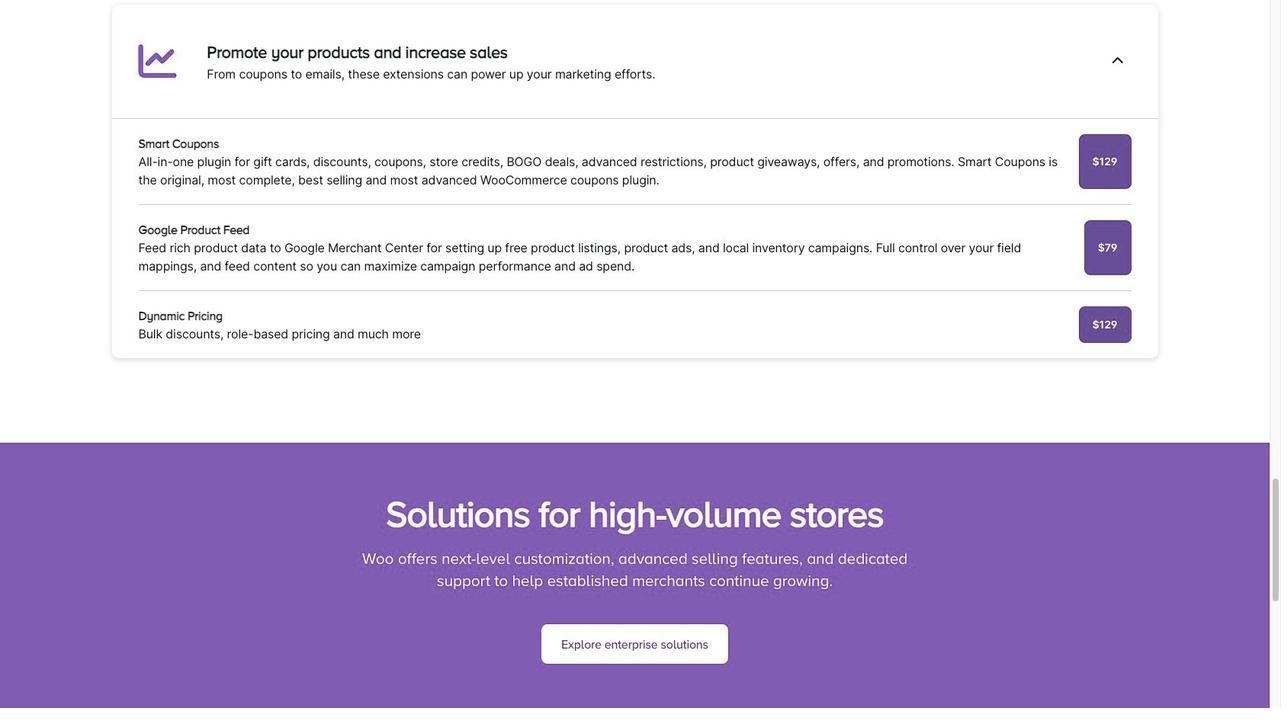 Task type: locate. For each thing, give the bounding box(es) containing it.
chevron up image
[[1112, 55, 1124, 67]]



Task type: vqa. For each thing, say whether or not it's contained in the screenshot.
chevron up "icon"
yes



